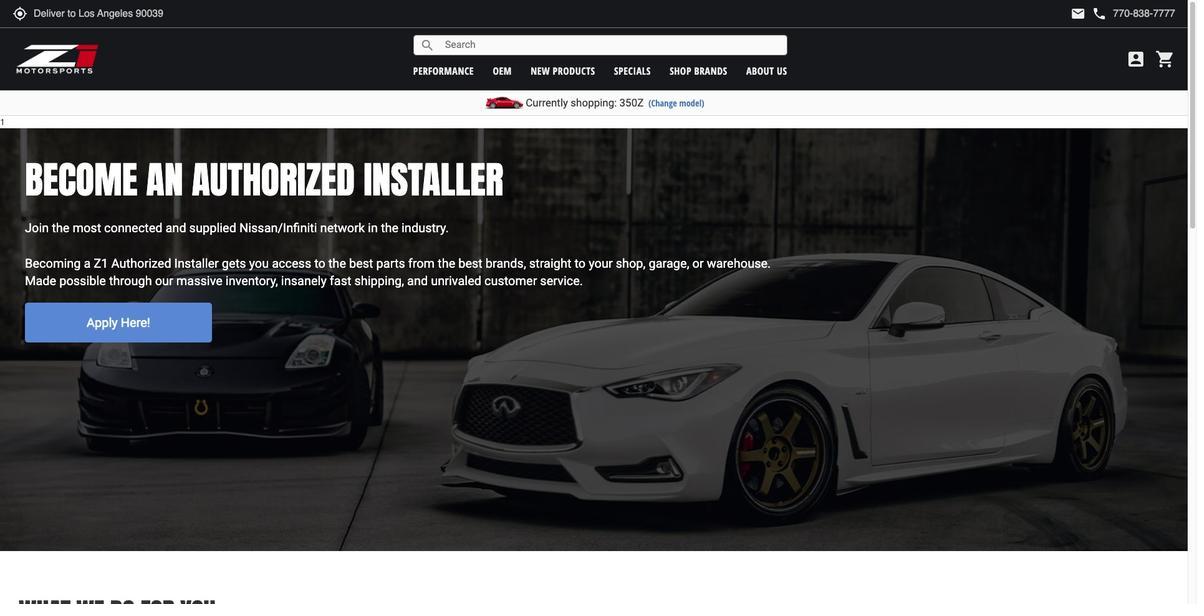 Task type: locate. For each thing, give the bounding box(es) containing it.
0 horizontal spatial to
[[314, 256, 325, 271]]

and down from
[[407, 274, 428, 289]]

through
[[109, 274, 152, 289]]

performance link
[[413, 64, 474, 78]]

search
[[420, 38, 435, 53]]

installer up industry.
[[364, 152, 504, 208]]

installer up massive
[[174, 256, 219, 271]]

account_box
[[1126, 49, 1146, 69]]

z1
[[94, 256, 108, 271]]

products
[[553, 64, 595, 78]]

0 vertical spatial and
[[166, 221, 186, 236]]

1 horizontal spatial to
[[575, 256, 586, 271]]

warehouse.
[[707, 256, 771, 271]]

straight
[[529, 256, 572, 271]]

phone link
[[1092, 6, 1176, 21]]

mail phone
[[1071, 6, 1107, 21]]

shopping:
[[571, 97, 617, 109]]

to up insanely
[[314, 256, 325, 271]]

1 to from the left
[[314, 256, 325, 271]]

shop brands link
[[670, 64, 728, 78]]

new products link
[[531, 64, 595, 78]]

best up shipping,
[[349, 256, 373, 271]]

model)
[[679, 97, 705, 109]]

about us
[[747, 64, 788, 78]]

specials
[[614, 64, 651, 78]]

made
[[25, 274, 56, 289]]

oem
[[493, 64, 512, 78]]

best up unrivaled
[[459, 256, 483, 271]]

shop brands
[[670, 64, 728, 78]]

authorized
[[192, 152, 355, 208], [111, 256, 171, 271]]

massive
[[176, 274, 223, 289]]

industry.
[[402, 221, 449, 236]]

mail link
[[1071, 6, 1086, 21]]

the up fast
[[329, 256, 346, 271]]

our
[[155, 274, 173, 289]]

1 horizontal spatial best
[[459, 256, 483, 271]]

parts
[[376, 256, 405, 271]]

installer inside becoming a z1 authorized installer gets you access to the best parts from the best brands, straight to your shop, garage, or warehouse. made possible through our massive inventory, insanely fast shipping, and unrivaled customer service.
[[174, 256, 219, 271]]

to
[[314, 256, 325, 271], [575, 256, 586, 271]]

shopping_cart link
[[1153, 49, 1176, 69]]

about
[[747, 64, 774, 78]]

and left supplied
[[166, 221, 186, 236]]

access
[[272, 256, 311, 271]]

best
[[349, 256, 373, 271], [459, 256, 483, 271]]

apply here! button
[[25, 303, 212, 343]]

to left 'your'
[[575, 256, 586, 271]]

and
[[166, 221, 186, 236], [407, 274, 428, 289]]

becoming a z1 authorized installer gets you access to the best parts from the best brands, straight to your shop, garage, or warehouse. made possible through our massive inventory, insanely fast shipping, and unrivaled customer service.
[[25, 256, 771, 289]]

1 horizontal spatial and
[[407, 274, 428, 289]]

0 horizontal spatial best
[[349, 256, 373, 271]]

you
[[249, 256, 269, 271]]

1 vertical spatial and
[[407, 274, 428, 289]]

your
[[589, 256, 613, 271]]

1 vertical spatial authorized
[[111, 256, 171, 271]]

authorized up the through
[[111, 256, 171, 271]]

garage,
[[649, 256, 690, 271]]

0 vertical spatial authorized
[[192, 152, 355, 208]]

fast
[[330, 274, 351, 289]]

(change
[[649, 97, 677, 109]]

0 horizontal spatial installer
[[174, 256, 219, 271]]

0 horizontal spatial authorized
[[111, 256, 171, 271]]

authorized up the nissan/infiniti
[[192, 152, 355, 208]]

the
[[52, 221, 70, 236], [381, 221, 399, 236], [329, 256, 346, 271], [438, 256, 455, 271]]

1 horizontal spatial installer
[[364, 152, 504, 208]]

join
[[25, 221, 49, 236]]

a
[[84, 256, 91, 271]]

1 vertical spatial installer
[[174, 256, 219, 271]]

installer
[[364, 152, 504, 208], [174, 256, 219, 271]]

apply
[[87, 315, 118, 330]]

become an authorized installer
[[25, 152, 504, 208]]

and inside becoming a z1 authorized installer gets you access to the best parts from the best brands, straight to your shop, garage, or warehouse. made possible through our massive inventory, insanely fast shipping, and unrivaled customer service.
[[407, 274, 428, 289]]

gets
[[222, 256, 246, 271]]

apply here! link
[[25, 303, 212, 343]]

inventory,
[[226, 274, 278, 289]]



Task type: describe. For each thing, give the bounding box(es) containing it.
2 to from the left
[[575, 256, 586, 271]]

authorized inside becoming a z1 authorized installer gets you access to the best parts from the best brands, straight to your shop, garage, or warehouse. made possible through our massive inventory, insanely fast shipping, and unrivaled customer service.
[[111, 256, 171, 271]]

insanely
[[281, 274, 327, 289]]

become
[[25, 152, 138, 208]]

oem link
[[493, 64, 512, 78]]

1
[[0, 117, 5, 127]]

account_box link
[[1123, 49, 1149, 69]]

my_location
[[12, 6, 27, 21]]

2 best from the left
[[459, 256, 483, 271]]

connected
[[104, 221, 162, 236]]

us
[[777, 64, 788, 78]]

about us link
[[747, 64, 788, 78]]

supplied
[[189, 221, 236, 236]]

join the most connected and supplied nissan/infiniti network in the industry.
[[25, 221, 449, 236]]

0 vertical spatial installer
[[364, 152, 504, 208]]

becoming
[[25, 256, 81, 271]]

shipping,
[[355, 274, 404, 289]]

from
[[408, 256, 435, 271]]

Search search field
[[435, 36, 787, 55]]

service.
[[540, 274, 583, 289]]

unrivaled
[[431, 274, 482, 289]]

network
[[320, 221, 365, 236]]

most
[[73, 221, 101, 236]]

the up unrivaled
[[438, 256, 455, 271]]

mail
[[1071, 6, 1086, 21]]

0 horizontal spatial and
[[166, 221, 186, 236]]

nissan/infiniti
[[239, 221, 317, 236]]

350z
[[620, 97, 644, 109]]

apply here!
[[87, 315, 150, 330]]

brands
[[694, 64, 728, 78]]

an
[[146, 152, 183, 208]]

shop
[[670, 64, 692, 78]]

here!
[[121, 315, 150, 330]]

currently
[[526, 97, 568, 109]]

new
[[531, 64, 550, 78]]

shopping_cart
[[1156, 49, 1176, 69]]

in
[[368, 221, 378, 236]]

the right the in
[[381, 221, 399, 236]]

z1 motorsports logo image
[[16, 44, 99, 75]]

new products
[[531, 64, 595, 78]]

brands,
[[486, 256, 526, 271]]

1 horizontal spatial authorized
[[192, 152, 355, 208]]

currently shopping: 350z (change model)
[[526, 97, 705, 109]]

the right "join"
[[52, 221, 70, 236]]

specials link
[[614, 64, 651, 78]]

or
[[693, 256, 704, 271]]

shop,
[[616, 256, 646, 271]]

phone
[[1092, 6, 1107, 21]]

(change model) link
[[649, 97, 705, 109]]

1 best from the left
[[349, 256, 373, 271]]

possible
[[59, 274, 106, 289]]

customer
[[485, 274, 537, 289]]

performance
[[413, 64, 474, 78]]



